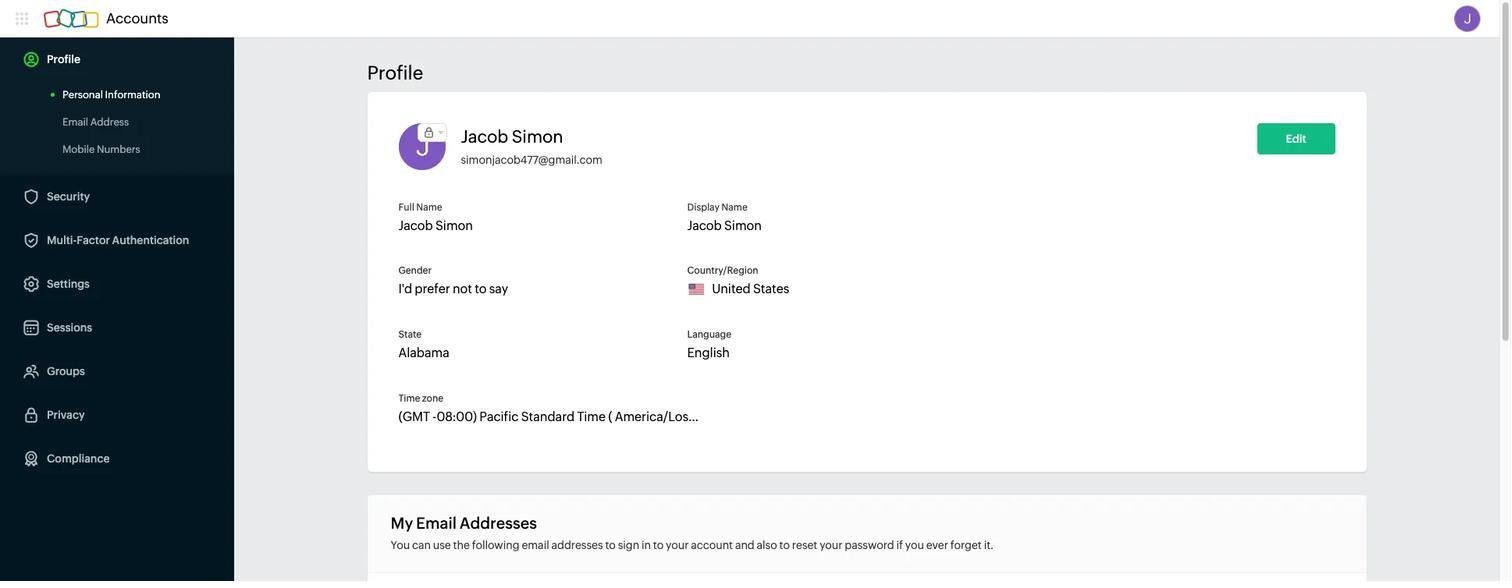 Task type: vqa. For each thing, say whether or not it's contained in the screenshot.
the bottommost party
no



Task type: describe. For each thing, give the bounding box(es) containing it.
use
[[433, 539, 451, 552]]

sessions
[[47, 322, 92, 334]]

groups
[[47, 365, 85, 378]]

email inside my email addresses you can use the following email addresses to sign in to your account and also to reset your password if you ever forget it.
[[416, 514, 457, 532]]

0 horizontal spatial email
[[62, 116, 88, 128]]

also
[[757, 539, 777, 552]]

security
[[47, 190, 90, 203]]

1 to from the left
[[605, 539, 616, 552]]

personal
[[62, 89, 103, 101]]

my email addresses you can use the following email addresses to sign in to your account and also to reset your password if you ever forget it.
[[391, 514, 994, 552]]

you
[[391, 539, 410, 552]]

in
[[642, 539, 651, 552]]

it.
[[984, 539, 994, 552]]

you
[[905, 539, 924, 552]]

3 to from the left
[[780, 539, 790, 552]]

personal information
[[62, 89, 160, 101]]

edit
[[1286, 133, 1306, 145]]

2 your from the left
[[820, 539, 843, 552]]

account
[[691, 539, 733, 552]]

can
[[412, 539, 431, 552]]

sign
[[618, 539, 639, 552]]

authentication
[[112, 234, 189, 247]]

reset
[[792, 539, 818, 552]]

addresses
[[552, 539, 603, 552]]

accounts
[[106, 10, 169, 27]]

addresses
[[460, 514, 537, 532]]

multi-factor authentication
[[47, 234, 189, 247]]

factor
[[77, 234, 110, 247]]

1 your from the left
[[666, 539, 689, 552]]

my
[[391, 514, 413, 532]]

numbers
[[97, 144, 140, 155]]

following
[[472, 539, 520, 552]]

simonjacob477@gmail.com
[[461, 154, 603, 166]]



Task type: locate. For each thing, give the bounding box(es) containing it.
settings
[[47, 278, 90, 290]]

to
[[605, 539, 616, 552], [653, 539, 664, 552], [780, 539, 790, 552]]

to right also
[[780, 539, 790, 552]]

edit button
[[1257, 123, 1335, 155]]

ever
[[926, 539, 948, 552]]

if
[[897, 539, 903, 552]]

2 horizontal spatial to
[[780, 539, 790, 552]]

0 horizontal spatial your
[[666, 539, 689, 552]]

1 horizontal spatial email
[[416, 514, 457, 532]]

mobile
[[62, 144, 95, 155]]

1 horizontal spatial your
[[820, 539, 843, 552]]

jacob
[[461, 127, 508, 147]]

privacy
[[47, 409, 85, 422]]

profile
[[47, 53, 80, 66], [367, 62, 423, 84]]

2 to from the left
[[653, 539, 664, 552]]

email
[[62, 116, 88, 128], [416, 514, 457, 532]]

information
[[105, 89, 160, 101]]

mprivacy image
[[418, 124, 440, 141]]

0 vertical spatial email
[[62, 116, 88, 128]]

profile up personal
[[47, 53, 80, 66]]

to left sign
[[605, 539, 616, 552]]

your right 'reset' on the bottom right of page
[[820, 539, 843, 552]]

0 horizontal spatial to
[[605, 539, 616, 552]]

to right in
[[653, 539, 664, 552]]

multi-
[[47, 234, 77, 247]]

0 horizontal spatial profile
[[47, 53, 80, 66]]

email up use
[[416, 514, 457, 532]]

simon
[[512, 127, 563, 147]]

your
[[666, 539, 689, 552], [820, 539, 843, 552]]

mobile numbers
[[62, 144, 140, 155]]

1 horizontal spatial to
[[653, 539, 664, 552]]

1 horizontal spatial profile
[[367, 62, 423, 84]]

address
[[90, 116, 129, 128]]

profile up mprivacy icon
[[367, 62, 423, 84]]

1 vertical spatial email
[[416, 514, 457, 532]]

the
[[453, 539, 470, 552]]

your right in
[[666, 539, 689, 552]]

and
[[735, 539, 755, 552]]

compliance
[[47, 453, 110, 465]]

email up the mobile
[[62, 116, 88, 128]]

forget
[[951, 539, 982, 552]]

password
[[845, 539, 894, 552]]

email
[[522, 539, 549, 552]]

jacob simon simonjacob477@gmail.com
[[461, 127, 603, 166]]

email address
[[62, 116, 129, 128]]



